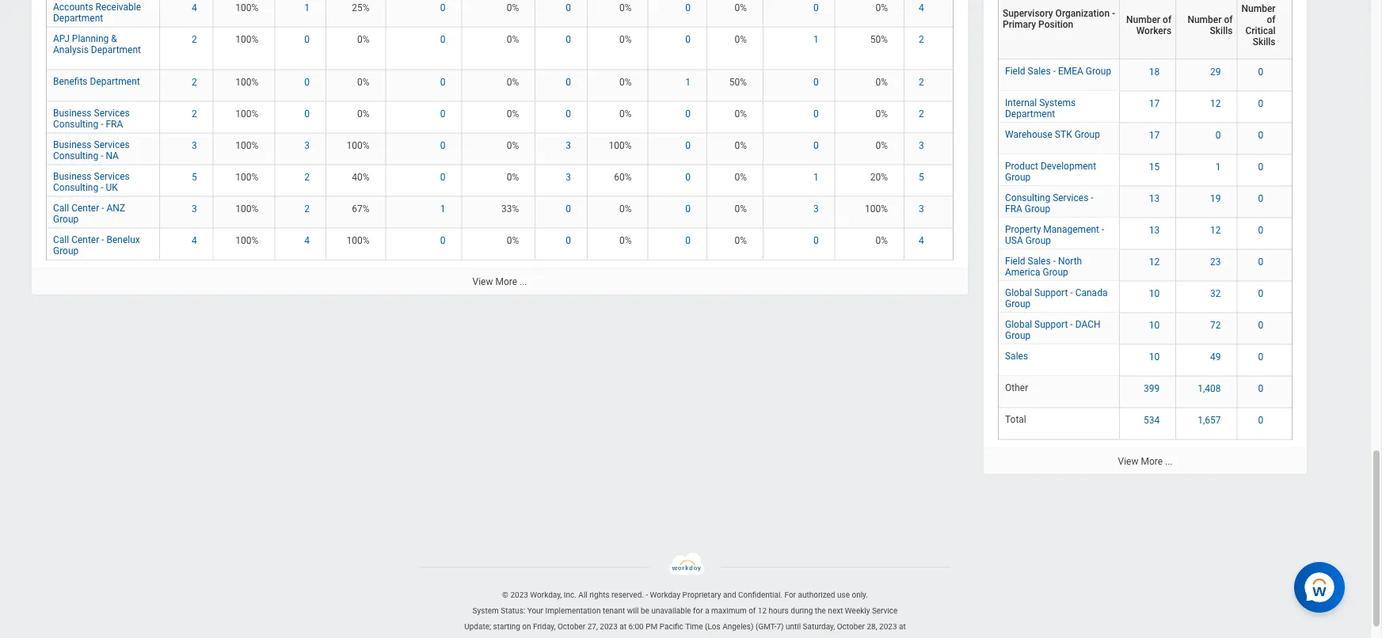 Task type: vqa. For each thing, say whether or not it's contained in the screenshot.


Task type: describe. For each thing, give the bounding box(es) containing it.
other
[[1005, 383, 1029, 394]]

am
[[624, 638, 636, 639]]

services for uk
[[94, 171, 130, 182]]

warehouse
[[1005, 129, 1053, 140]]

services for na
[[94, 139, 130, 150]]

consulting for business services consulting - uk
[[53, 182, 98, 193]]

position
[[1039, 19, 1074, 30]]

group for property management - usa group
[[1026, 235, 1051, 246]]

sales link
[[1005, 348, 1028, 362]]

department inside accounts receivable department
[[53, 13, 103, 24]]

other element
[[1005, 379, 1029, 394]]

maximum
[[711, 607, 747, 616]]

- inside business services consulting - uk
[[101, 182, 103, 193]]

25% button
[[352, 1, 372, 14]]

property management - usa group
[[1005, 224, 1105, 246]]

system
[[473, 607, 499, 616]]

72 button
[[1211, 319, 1224, 332]]

update;
[[464, 623, 491, 632]]

business for business services consulting - fra
[[53, 108, 92, 119]]

of for workers
[[1163, 14, 1172, 25]]

1 vertical spatial pacific
[[638, 638, 662, 639]]

analysis
[[53, 44, 89, 55]]

services for fra
[[94, 108, 130, 119]]

number for workers
[[1127, 14, 1161, 25]]

be
[[641, 607, 650, 616]]

pm
[[646, 623, 658, 632]]

stk
[[1055, 129, 1072, 140]]

skills by organization element
[[984, 0, 1307, 475]]

consulting for business services consulting - na
[[53, 150, 98, 161]]

for
[[693, 607, 703, 616]]

footer containing © 2023 workday, inc. all rights reserved. - workday proprietary and confidential. for authorized use only. system status: your implementation tenant will be unavailable for a maximum of 12 hours during the next weekly service update; starting on friday, october 27, 2023 at 6:00 pm pacific time (los angeles) (gmt-7) until saturday, october 28, 2023 at 6:00 am pacific time (los angeles) (gmt-7).
[[0, 554, 1371, 639]]

number of skills button
[[1181, 0, 1243, 48]]

internal
[[1005, 97, 1037, 109]]

unavailable
[[652, 607, 691, 616]]

business for business services consulting - uk
[[53, 171, 92, 182]]

global support - canada group link
[[1005, 284, 1108, 310]]

warehouse stk group link
[[1005, 126, 1100, 140]]

tenant
[[603, 607, 625, 616]]

10 button for canada
[[1149, 288, 1162, 300]]

13 for consulting services - fra group
[[1149, 193, 1160, 204]]

na
[[106, 150, 119, 161]]

- inside the business services consulting - na
[[101, 150, 103, 161]]

until
[[786, 623, 801, 632]]

18 button
[[1149, 66, 1162, 78]]

consulting services - fra group
[[1005, 193, 1094, 215]]

benelux
[[107, 234, 140, 245]]

of for skills
[[1224, 14, 1233, 25]]

global support - canada group
[[1005, 288, 1108, 310]]

2 horizontal spatial 2023
[[879, 623, 897, 632]]

group for call center - anz group
[[53, 214, 79, 225]]

view for skills by organization element
[[1118, 456, 1139, 467]]

3 10 from the top
[[1149, 352, 1160, 363]]

status:
[[501, 607, 525, 616]]

receivable
[[96, 1, 141, 13]]

- for global support - dach group
[[1071, 319, 1073, 330]]

2 5 from the left
[[919, 172, 924, 183]]

worker profile completeness element
[[32, 0, 968, 295]]

business for business services consulting - na
[[53, 139, 92, 150]]

anz
[[107, 203, 125, 214]]

call center - anz group
[[53, 203, 125, 225]]

49
[[1211, 352, 1221, 363]]

12 down 29 button
[[1211, 98, 1221, 109]]

72
[[1211, 320, 1221, 331]]

apj
[[53, 33, 70, 44]]

support for canada
[[1035, 288, 1068, 299]]

33%
[[501, 203, 519, 215]]

inc.
[[564, 591, 577, 600]]

67%
[[352, 203, 370, 215]]

business services consulting - uk
[[53, 171, 130, 193]]

27,
[[588, 623, 598, 632]]

accounts
[[53, 1, 93, 13]]

sales for north
[[1028, 256, 1051, 267]]

group inside field sales - north america group
[[1043, 267, 1069, 278]]

global support - dach group link
[[1005, 316, 1101, 341]]

view more ... link for skills by organization element
[[984, 448, 1307, 475]]

consulting for business services consulting - fra
[[53, 119, 98, 130]]

benefits
[[53, 76, 88, 87]]

13 button for 12
[[1149, 224, 1162, 237]]

and
[[723, 591, 736, 600]]

center for anz
[[71, 203, 99, 214]]

group for consulting services - fra group
[[1025, 204, 1051, 215]]

total element
[[1005, 411, 1027, 425]]

business services consulting - na link
[[53, 136, 130, 161]]

on
[[522, 623, 531, 632]]

global for global support - canada group
[[1005, 288, 1032, 299]]

50% for right the 50% button
[[870, 34, 888, 45]]

18
[[1149, 67, 1160, 78]]

primary
[[1003, 19, 1036, 30]]

29
[[1211, 67, 1221, 78]]

- for consulting services - fra group
[[1091, 193, 1094, 204]]

emea
[[1058, 66, 1084, 77]]

consulting services - fra group link
[[1005, 189, 1094, 215]]

property management - usa group link
[[1005, 221, 1105, 246]]

1 october from the left
[[558, 623, 586, 632]]

authorized
[[798, 591, 835, 600]]

10 for dach
[[1149, 320, 1160, 331]]

skills inside number of skills
[[1210, 25, 1233, 36]]

number of workers
[[1127, 14, 1172, 36]]

23 button
[[1211, 256, 1224, 269]]

saturday,
[[803, 623, 835, 632]]

1 vertical spatial 50% button
[[730, 76, 750, 89]]

usa
[[1005, 235, 1023, 246]]

2 vertical spatial 12 button
[[1149, 256, 1162, 269]]

1 at from the left
[[620, 623, 627, 632]]

fra inside "consulting services - fra group"
[[1005, 204, 1023, 215]]

- for supervisory organization - primary position
[[1112, 8, 1116, 19]]

17 for 12
[[1149, 98, 1160, 109]]

confidential.
[[738, 591, 783, 600]]

1,657
[[1198, 415, 1221, 426]]

hours
[[769, 607, 789, 616]]

fra inside business services consulting - fra
[[106, 119, 123, 130]]

19
[[1211, 193, 1221, 204]]

23
[[1211, 257, 1221, 268]]

view more ... for skills by organization element
[[1118, 456, 1173, 467]]

0 horizontal spatial 6:00
[[607, 638, 622, 639]]

supervisory organization - primary position
[[1003, 8, 1116, 30]]

number of skills
[[1188, 14, 1233, 36]]

33% button
[[501, 203, 521, 215]]

12 button for 17
[[1211, 97, 1224, 110]]

call center - anz group link
[[53, 200, 125, 225]]

- for call center - anz group
[[102, 203, 104, 214]]

call for call center - benelux group
[[53, 234, 69, 245]]

1 vertical spatial angeles)
[[701, 638, 732, 639]]

apj planning & analysis department link
[[53, 30, 141, 55]]

business services consulting - fra
[[53, 108, 130, 130]]

&
[[111, 33, 117, 44]]

supervisory
[[1003, 8, 1053, 19]]

reserved.
[[612, 591, 644, 600]]

2 at from the left
[[899, 623, 906, 632]]

12 down '19' button
[[1211, 225, 1221, 236]]

29 button
[[1211, 66, 1224, 78]]

534 button
[[1144, 414, 1162, 427]]

call center - benelux group link
[[53, 231, 140, 257]]

a
[[705, 607, 710, 616]]

management
[[1044, 224, 1100, 235]]

number of workers button
[[1124, 0, 1182, 48]]

50% for the 50% button to the bottom
[[730, 77, 747, 88]]

60%
[[614, 172, 632, 183]]

20%
[[870, 172, 888, 183]]

warehouse stk group
[[1005, 129, 1100, 140]]

canada
[[1076, 288, 1108, 299]]

- for global support - canada group
[[1071, 288, 1073, 299]]

skills inside number of critical skills
[[1253, 36, 1276, 48]]

1 horizontal spatial (los
[[705, 623, 721, 632]]

10 button for dach
[[1149, 319, 1162, 332]]

america
[[1005, 267, 1041, 278]]

workday
[[650, 591, 681, 600]]

12 inside © 2023 workday, inc. all rights reserved. - workday proprietary and confidential. for authorized use only. system status: your implementation tenant will be unavailable for a maximum of 12 hours during the next weekly service update; starting on friday, october 27, 2023 at 6:00 pm pacific time (los angeles) (gmt-7) until saturday, october 28, 2023 at 6:00 am pacific time (los angeles) (gmt-7).
[[758, 607, 767, 616]]



Task type: locate. For each thing, give the bounding box(es) containing it.
number for skills
[[1188, 14, 1222, 25]]

field inside field sales - north america group
[[1005, 256, 1026, 267]]

2 center from the top
[[71, 234, 99, 245]]

1 vertical spatial time
[[663, 638, 681, 639]]

1 vertical spatial 50%
[[730, 77, 747, 88]]

- inside business services consulting - fra
[[101, 119, 103, 130]]

group inside the field sales - emea group link
[[1086, 66, 1112, 77]]

3 10 button from the top
[[1149, 351, 1162, 364]]

2 global from the top
[[1005, 319, 1032, 330]]

2 vertical spatial 10 button
[[1149, 351, 1162, 364]]

1 global from the top
[[1005, 288, 1032, 299]]

group inside call center - benelux group
[[53, 245, 79, 257]]

group right usa in the top right of the page
[[1026, 235, 1051, 246]]

(los down for
[[683, 638, 699, 639]]

12
[[1211, 98, 1221, 109], [1211, 225, 1221, 236], [1149, 257, 1160, 268], [758, 607, 767, 616]]

sales left emea
[[1028, 66, 1051, 77]]

skills left "number of critical skills" button
[[1210, 25, 1233, 36]]

of inside number of critical skills
[[1267, 14, 1276, 25]]

sales inside field sales - north america group
[[1028, 256, 1051, 267]]

department up benefits department link
[[91, 44, 141, 55]]

2 17 button from the top
[[1149, 129, 1162, 142]]

more for the worker profile completeness element
[[495, 276, 517, 287]]

call inside call center - benelux group
[[53, 234, 69, 245]]

property
[[1005, 224, 1041, 235]]

- inside call center - benelux group
[[102, 234, 104, 245]]

support down field sales - north america group
[[1035, 288, 1068, 299]]

services down business services consulting - fra
[[94, 139, 130, 150]]

center for benelux
[[71, 234, 99, 245]]

20% button
[[870, 171, 890, 184]]

- inside field sales - north america group
[[1053, 256, 1056, 267]]

number inside number of workers
[[1127, 14, 1161, 25]]

services inside business services consulting - uk
[[94, 171, 130, 182]]

12 button up the 23
[[1211, 224, 1224, 237]]

399 button
[[1144, 383, 1162, 395]]

group for global support - canada group
[[1005, 299, 1031, 310]]

6:00 left am
[[607, 638, 622, 639]]

0 horizontal spatial 5
[[192, 172, 197, 183]]

more inside the worker profile completeness element
[[495, 276, 517, 287]]

17 button
[[1149, 97, 1162, 110], [1149, 129, 1162, 142]]

17 down 18 button
[[1149, 98, 1160, 109]]

call down business services consulting - uk
[[53, 203, 69, 214]]

1 vertical spatial 6:00
[[607, 638, 622, 639]]

0 vertical spatial fra
[[106, 119, 123, 130]]

of inside number of skills
[[1224, 14, 1233, 25]]

17 button up '15'
[[1149, 129, 1162, 142]]

group right the stk
[[1075, 129, 1100, 140]]

2 vertical spatial 10
[[1149, 352, 1160, 363]]

1 horizontal spatial ...
[[1165, 456, 1173, 467]]

1 center from the top
[[71, 203, 99, 214]]

view more ... for the worker profile completeness element
[[473, 276, 527, 287]]

2 support from the top
[[1035, 319, 1068, 330]]

1 horizontal spatial at
[[899, 623, 906, 632]]

consulting up the call center - anz group link
[[53, 182, 98, 193]]

0 horizontal spatial view
[[473, 276, 493, 287]]

services up management
[[1053, 193, 1089, 204]]

2 10 button from the top
[[1149, 319, 1162, 332]]

1 horizontal spatial 6:00
[[629, 623, 644, 632]]

0 horizontal spatial 2023
[[511, 591, 528, 600]]

1 vertical spatial view more ... link
[[984, 448, 1307, 475]]

12 button down 29 button
[[1211, 97, 1224, 110]]

consulting up business services consulting - uk link
[[53, 150, 98, 161]]

sales for emea
[[1028, 66, 1051, 77]]

skills
[[1210, 25, 1233, 36], [1253, 36, 1276, 48]]

10 for canada
[[1149, 288, 1160, 299]]

of inside © 2023 workday, inc. all rights reserved. - workday proprietary and confidential. for authorized use only. system status: your implementation tenant will be unavailable for a maximum of 12 hours during the next weekly service update; starting on friday, october 27, 2023 at 6:00 pm pacific time (los angeles) (gmt-7) until saturday, october 28, 2023 at 6:00 am pacific time (los angeles) (gmt-7).
[[749, 607, 756, 616]]

0 vertical spatial 17
[[1149, 98, 1160, 109]]

1 10 button from the top
[[1149, 288, 1162, 300]]

more down 534 'button'
[[1141, 456, 1163, 467]]

consulting up property
[[1005, 193, 1051, 204]]

1 horizontal spatial view
[[1118, 456, 1139, 467]]

global for global support - dach group
[[1005, 319, 1032, 330]]

dach
[[1076, 319, 1101, 330]]

view more ... link for the worker profile completeness element
[[32, 268, 968, 295]]

field for field sales - north america group
[[1005, 256, 1026, 267]]

consulting
[[53, 119, 98, 130], [53, 150, 98, 161], [53, 182, 98, 193], [1005, 193, 1051, 204]]

- left anz
[[102, 203, 104, 214]]

2 5 button from the left
[[919, 171, 927, 184]]

0 horizontal spatial october
[[558, 623, 586, 632]]

100%
[[236, 2, 259, 13], [236, 34, 259, 45], [236, 77, 259, 88], [236, 108, 259, 119], [236, 140, 259, 151], [347, 140, 370, 151], [609, 140, 632, 151], [236, 172, 259, 183], [236, 203, 259, 215], [865, 203, 888, 215], [236, 235, 259, 246], [347, 235, 370, 246]]

number of critical skills
[[1242, 3, 1276, 48]]

group right emea
[[1086, 66, 1112, 77]]

more for skills by organization element
[[1141, 456, 1163, 467]]

1 vertical spatial fra
[[1005, 204, 1023, 215]]

0 horizontal spatial ...
[[520, 276, 527, 287]]

your
[[527, 607, 543, 616]]

1 17 button from the top
[[1149, 97, 1162, 110]]

2023 right 27,
[[600, 623, 618, 632]]

0 vertical spatial 6:00
[[629, 623, 644, 632]]

- left benelux
[[102, 234, 104, 245]]

starting
[[493, 623, 520, 632]]

department up planning
[[53, 13, 103, 24]]

0 vertical spatial 13 button
[[1149, 193, 1162, 205]]

... for skills by organization element
[[1165, 456, 1173, 467]]

services inside "consulting services - fra group"
[[1053, 193, 1089, 204]]

more inside skills by organization element
[[1141, 456, 1163, 467]]

0 vertical spatial 17 button
[[1149, 97, 1162, 110]]

workday,
[[530, 591, 562, 600]]

business down benefits
[[53, 108, 92, 119]]

- right organization
[[1112, 8, 1116, 19]]

view more ... inside the worker profile completeness element
[[473, 276, 527, 287]]

group up consulting services - fra group link at the right top of page
[[1005, 172, 1031, 183]]

workers
[[1137, 25, 1172, 36]]

fra up "na"
[[106, 119, 123, 130]]

- left uk
[[101, 182, 103, 193]]

services
[[94, 108, 130, 119], [94, 139, 130, 150], [94, 171, 130, 182], [1053, 193, 1089, 204]]

60% button
[[614, 171, 634, 184]]

10 left 32
[[1149, 288, 1160, 299]]

department inside the apj planning & analysis department
[[91, 44, 141, 55]]

group inside "global support - dach group"
[[1005, 330, 1031, 341]]

group down america
[[1005, 299, 1031, 310]]

services down benefits department on the left of the page
[[94, 108, 130, 119]]

1 vertical spatial 17 button
[[1149, 129, 1162, 142]]

- for field sales - emea group
[[1053, 66, 1056, 77]]

0 horizontal spatial view more ...
[[473, 276, 527, 287]]

0 vertical spatial center
[[71, 203, 99, 214]]

center down call center - anz group
[[71, 234, 99, 245]]

1 vertical spatial 13 button
[[1149, 224, 1162, 237]]

department
[[53, 13, 103, 24], [91, 44, 141, 55], [90, 76, 140, 87], [1005, 109, 1055, 120]]

group inside product development group
[[1005, 172, 1031, 183]]

business services consulting - na
[[53, 139, 130, 161]]

- inside global support - canada group
[[1071, 288, 1073, 299]]

number up critical
[[1242, 3, 1276, 14]]

group up sales "link"
[[1005, 330, 1031, 341]]

group for field sales - emea group
[[1086, 66, 1112, 77]]

view more ...
[[473, 276, 527, 287], [1118, 456, 1173, 467]]

1 horizontal spatial view more ... link
[[984, 448, 1307, 475]]

1 vertical spatial 12 button
[[1211, 224, 1224, 237]]

internal systems department link
[[1005, 94, 1076, 120]]

17 up '15'
[[1149, 130, 1160, 141]]

number right number of workers button at the top
[[1188, 14, 1222, 25]]

pacific down pm
[[638, 638, 662, 639]]

accounts receivable department link
[[53, 0, 141, 24]]

support inside "global support - dach group"
[[1035, 319, 1068, 330]]

10 button left 32
[[1149, 288, 1162, 300]]

view inside the worker profile completeness element
[[473, 276, 493, 287]]

13 for property management - usa group
[[1149, 225, 1160, 236]]

1 horizontal spatial 5
[[919, 172, 924, 183]]

17 button for 0
[[1149, 129, 1162, 142]]

view for the worker profile completeness element
[[473, 276, 493, 287]]

(los down a
[[705, 623, 721, 632]]

at up am
[[620, 623, 627, 632]]

0 vertical spatial angeles)
[[723, 623, 754, 632]]

global up sales "link"
[[1005, 319, 1032, 330]]

group inside call center - anz group
[[53, 214, 79, 225]]

0 horizontal spatial (gmt-
[[734, 638, 755, 639]]

1 vertical spatial global
[[1005, 319, 1032, 330]]

12 button left the 23
[[1149, 256, 1162, 269]]

1 inside skills by organization element
[[1216, 162, 1221, 173]]

0 vertical spatial view more ...
[[473, 276, 527, 287]]

0 vertical spatial ...
[[520, 276, 527, 287]]

- inside the "property management - usa group"
[[1102, 224, 1105, 235]]

3
[[192, 140, 197, 151], [304, 140, 310, 151], [566, 140, 571, 151], [919, 140, 924, 151], [566, 172, 571, 183], [192, 203, 197, 215], [814, 203, 819, 215], [919, 203, 924, 215]]

services for group
[[1053, 193, 1089, 204]]

1 horizontal spatial skills
[[1253, 36, 1276, 48]]

business inside business services consulting - fra
[[53, 108, 92, 119]]

... for the worker profile completeness element
[[520, 276, 527, 287]]

1 vertical spatial 10
[[1149, 320, 1160, 331]]

© 2023 workday, inc. all rights reserved. - workday proprietary and confidential. for authorized use only. system status: your implementation tenant will be unavailable for a maximum of 12 hours during the next weekly service update; starting on friday, october 27, 2023 at 6:00 pm pacific time (los angeles) (gmt-7) until saturday, october 28, 2023 at 6:00 am pacific time (los angeles) (gmt-7).
[[464, 591, 906, 639]]

0 horizontal spatial number
[[1127, 14, 1161, 25]]

pacific
[[660, 623, 684, 632], [638, 638, 662, 639]]

consulting inside business services consulting - uk
[[53, 182, 98, 193]]

2 horizontal spatial number
[[1242, 3, 1276, 14]]

view inside skills by organization element
[[1118, 456, 1139, 467]]

department up warehouse
[[1005, 109, 1055, 120]]

6:00 up am
[[629, 623, 644, 632]]

sales up other element
[[1005, 351, 1028, 362]]

2023 right ©
[[511, 591, 528, 600]]

1 vertical spatial (gmt-
[[734, 638, 755, 639]]

- left canada
[[1071, 288, 1073, 299]]

(gmt- up 7). at the right bottom of page
[[756, 623, 777, 632]]

1,408 button
[[1198, 383, 1224, 395]]

time down unavailable on the bottom
[[663, 638, 681, 639]]

support inside global support - canada group
[[1035, 288, 1068, 299]]

1 5 button from the left
[[192, 171, 199, 184]]

12 button
[[1211, 97, 1224, 110], [1211, 224, 1224, 237], [1149, 256, 1162, 269]]

- left emea
[[1053, 66, 1056, 77]]

-
[[1112, 8, 1116, 19], [1053, 66, 1056, 77], [101, 119, 103, 130], [101, 150, 103, 161], [101, 182, 103, 193], [1091, 193, 1094, 204], [102, 203, 104, 214], [1102, 224, 1105, 235], [102, 234, 104, 245], [1053, 256, 1056, 267], [1071, 288, 1073, 299], [1071, 319, 1073, 330], [646, 591, 648, 600]]

12 left the 23
[[1149, 257, 1160, 268]]

view more ... inside skills by organization element
[[1118, 456, 1173, 467]]

skills right 'number of skills' button
[[1253, 36, 1276, 48]]

business inside the business services consulting - na
[[53, 139, 92, 150]]

0 horizontal spatial (los
[[683, 638, 699, 639]]

will
[[627, 607, 639, 616]]

1 horizontal spatial october
[[837, 623, 865, 632]]

consulting inside business services consulting - fra
[[53, 119, 98, 130]]

17 button for 12
[[1149, 97, 1162, 110]]

uk
[[106, 182, 118, 193]]

services inside the business services consulting - na
[[94, 139, 130, 150]]

0 vertical spatial 10
[[1149, 288, 1160, 299]]

1 vertical spatial business
[[53, 139, 92, 150]]

weekly
[[845, 607, 870, 616]]

center down business services consulting - uk
[[71, 203, 99, 214]]

group up "global support - canada group" link
[[1043, 267, 1069, 278]]

consulting up business services consulting - na link
[[53, 119, 98, 130]]

2 13 from the top
[[1149, 225, 1160, 236]]

- inside © 2023 workday, inc. all rights reserved. - workday proprietary and confidential. for authorized use only. system status: your implementation tenant will be unavailable for a maximum of 12 hours during the next weekly service update; starting on friday, october 27, 2023 at 6:00 pm pacific time (los angeles) (gmt-7) until saturday, october 28, 2023 at 6:00 am pacific time (los angeles) (gmt-7).
[[646, 591, 648, 600]]

at right the 28,
[[899, 623, 906, 632]]

benefits department
[[53, 76, 140, 87]]

(gmt- down maximum
[[734, 638, 755, 639]]

group for global support - dach group
[[1005, 330, 1031, 341]]

view more ... link down 534
[[984, 448, 1307, 475]]

1 horizontal spatial 5 button
[[919, 171, 927, 184]]

1 vertical spatial center
[[71, 234, 99, 245]]

global down america
[[1005, 288, 1032, 299]]

0 vertical spatial view more ... link
[[32, 268, 968, 295]]

center inside call center - benelux group
[[71, 234, 99, 245]]

number of critical skills button
[[1242, 3, 1276, 48]]

support for dach
[[1035, 319, 1068, 330]]

services down "na"
[[94, 171, 130, 182]]

field up internal
[[1005, 66, 1026, 77]]

1 vertical spatial ...
[[1165, 456, 1173, 467]]

business down the business services consulting - na
[[53, 171, 92, 182]]

group inside the "property management - usa group"
[[1026, 235, 1051, 246]]

0 horizontal spatial 50%
[[730, 77, 747, 88]]

0 vertical spatial 50% button
[[870, 33, 890, 46]]

group inside global support - canada group
[[1005, 299, 1031, 310]]

399
[[1144, 383, 1160, 395]]

1 horizontal spatial 50% button
[[870, 33, 890, 46]]

0 vertical spatial call
[[53, 203, 69, 214]]

1 horizontal spatial more
[[1141, 456, 1163, 467]]

- for property management - usa group
[[1102, 224, 1105, 235]]

support down global support - canada group
[[1035, 319, 1068, 330]]

- up management
[[1091, 193, 1094, 204]]

- inside call center - anz group
[[102, 203, 104, 214]]

services inside business services consulting - fra
[[94, 108, 130, 119]]

service
[[872, 607, 898, 616]]

17 for 0
[[1149, 130, 1160, 141]]

2 october from the left
[[837, 623, 865, 632]]

- left dach
[[1071, 319, 1073, 330]]

1 horizontal spatial number
[[1188, 14, 1222, 25]]

0 horizontal spatial more
[[495, 276, 517, 287]]

view more ... down 534
[[1118, 456, 1173, 467]]

center inside call center - anz group
[[71, 203, 99, 214]]

1 vertical spatial more
[[1141, 456, 1163, 467]]

- inside supervisory organization - primary position
[[1112, 8, 1116, 19]]

critical
[[1246, 25, 1276, 36]]

0 horizontal spatial fra
[[106, 119, 123, 130]]

1 horizontal spatial time
[[685, 623, 703, 632]]

implementation
[[545, 607, 601, 616]]

1 field from the top
[[1005, 66, 1026, 77]]

0 horizontal spatial time
[[663, 638, 681, 639]]

- for field sales - north america group
[[1053, 256, 1056, 267]]

the
[[815, 607, 826, 616]]

call for call center - anz group
[[53, 203, 69, 214]]

1 horizontal spatial 2023
[[600, 623, 618, 632]]

business down business services consulting - fra
[[53, 139, 92, 150]]

©
[[502, 591, 509, 600]]

1 call from the top
[[53, 203, 69, 214]]

of left "number of critical skills" button
[[1224, 14, 1233, 25]]

more down the 33%
[[495, 276, 517, 287]]

1 horizontal spatial 50%
[[870, 34, 888, 45]]

for
[[785, 591, 796, 600]]

1 business from the top
[[53, 108, 92, 119]]

0 vertical spatial view
[[473, 276, 493, 287]]

0 vertical spatial business
[[53, 108, 92, 119]]

october down weekly
[[837, 623, 865, 632]]

2 field from the top
[[1005, 256, 1026, 267]]

business inside business services consulting - uk
[[53, 171, 92, 182]]

group for call center - benelux group
[[53, 245, 79, 257]]

number for critical
[[1242, 3, 1276, 14]]

angeles) down a
[[701, 638, 732, 639]]

group up call center - benelux group link
[[53, 214, 79, 225]]

- inside "global support - dach group"
[[1071, 319, 1073, 330]]

6:00
[[629, 623, 644, 632], [607, 638, 622, 639]]

of for critical
[[1267, 14, 1276, 25]]

13 button for 19
[[1149, 193, 1162, 205]]

- left north on the right top
[[1053, 256, 1056, 267]]

1 vertical spatial (los
[[683, 638, 699, 639]]

group up property
[[1025, 204, 1051, 215]]

number inside number of skills
[[1188, 14, 1222, 25]]

5
[[192, 172, 197, 183], [919, 172, 924, 183]]

1 vertical spatial 13
[[1149, 225, 1160, 236]]

call
[[53, 203, 69, 214], [53, 234, 69, 245]]

2 13 button from the top
[[1149, 224, 1162, 237]]

0 vertical spatial (gmt-
[[756, 623, 777, 632]]

1 vertical spatial view more ...
[[1118, 456, 1173, 467]]

32 button
[[1211, 288, 1224, 300]]

2 business from the top
[[53, 139, 92, 150]]

group inside "consulting services - fra group"
[[1025, 204, 1051, 215]]

1 button
[[304, 1, 312, 14], [814, 33, 821, 46], [685, 76, 693, 89], [1216, 161, 1224, 174], [814, 171, 821, 184], [440, 203, 448, 215]]

call inside call center - anz group
[[53, 203, 69, 214]]

0 vertical spatial sales
[[1028, 66, 1051, 77]]

10 button up 399 button
[[1149, 351, 1162, 364]]

10 button
[[1149, 288, 1162, 300], [1149, 319, 1162, 332], [1149, 351, 1162, 364]]

1 horizontal spatial fra
[[1005, 204, 1023, 215]]

- inside "consulting services - fra group"
[[1091, 193, 1094, 204]]

1 vertical spatial 10 button
[[1149, 319, 1162, 332]]

group down call center - anz group
[[53, 245, 79, 257]]

0 vertical spatial 13
[[1149, 193, 1160, 204]]

2 10 from the top
[[1149, 320, 1160, 331]]

1 vertical spatial sales
[[1028, 256, 1051, 267]]

1 vertical spatial support
[[1035, 319, 1068, 330]]

15 button
[[1149, 161, 1162, 174]]

- up business services consulting - na link
[[101, 119, 103, 130]]

all
[[579, 591, 588, 600]]

50% button
[[870, 33, 890, 46], [730, 76, 750, 89]]

global inside global support - canada group
[[1005, 288, 1032, 299]]

1,657 button
[[1198, 414, 1224, 427]]

0 vertical spatial 50%
[[870, 34, 888, 45]]

group inside warehouse stk group link
[[1075, 129, 1100, 140]]

0 vertical spatial time
[[685, 623, 703, 632]]

49 button
[[1211, 351, 1224, 364]]

1 5 from the left
[[192, 172, 197, 183]]

0 vertical spatial 12 button
[[1211, 97, 1224, 110]]

of right 'number of skills' button
[[1267, 14, 1276, 25]]

support
[[1035, 288, 1068, 299], [1035, 319, 1068, 330]]

10 left 72
[[1149, 320, 1160, 331]]

development
[[1041, 161, 1097, 172]]

- right management
[[1102, 224, 1105, 235]]

1 vertical spatial call
[[53, 234, 69, 245]]

40% button
[[352, 171, 372, 184]]

number up the 18
[[1127, 14, 1161, 25]]

consulting inside the business services consulting - na
[[53, 150, 98, 161]]

field for field sales - emea group
[[1005, 66, 1026, 77]]

1 horizontal spatial view more ...
[[1118, 456, 1173, 467]]

consulting inside "consulting services - fra group"
[[1005, 193, 1051, 204]]

pacific down unavailable on the bottom
[[660, 623, 684, 632]]

17 button down 18 button
[[1149, 97, 1162, 110]]

1 vertical spatial field
[[1005, 256, 1026, 267]]

1 vertical spatial 17
[[1149, 130, 1160, 141]]

1 13 button from the top
[[1149, 193, 1162, 205]]

view more ... down the 33%
[[473, 276, 527, 287]]

- up be
[[646, 591, 648, 600]]

... inside the worker profile completeness element
[[520, 276, 527, 287]]

1 support from the top
[[1035, 288, 1068, 299]]

of down confidential.
[[749, 607, 756, 616]]

2
[[192, 34, 197, 45], [919, 34, 924, 45], [192, 77, 197, 88], [919, 77, 924, 88], [192, 108, 197, 119], [919, 108, 924, 119], [304, 172, 310, 183], [304, 203, 310, 215]]

1 13 from the top
[[1149, 193, 1160, 204]]

2 vertical spatial sales
[[1005, 351, 1028, 362]]

2023 right the 28,
[[879, 623, 897, 632]]

2 17 from the top
[[1149, 130, 1160, 141]]

0 horizontal spatial 5 button
[[192, 171, 199, 184]]

- for call center - benelux group
[[102, 234, 104, 245]]

- left "na"
[[101, 150, 103, 161]]

during
[[791, 607, 813, 616]]

0 horizontal spatial at
[[620, 623, 627, 632]]

0 vertical spatial 10 button
[[1149, 288, 1162, 300]]

global inside "global support - dach group"
[[1005, 319, 1032, 330]]

product development group
[[1005, 161, 1097, 183]]

october down implementation at the left of page
[[558, 623, 586, 632]]

0 vertical spatial global
[[1005, 288, 1032, 299]]

0 vertical spatial field
[[1005, 66, 1026, 77]]

systems
[[1040, 97, 1076, 109]]

time down for
[[685, 623, 703, 632]]

department down the apj planning & analysis department
[[90, 76, 140, 87]]

call down call center - anz group
[[53, 234, 69, 245]]

0 horizontal spatial 50% button
[[730, 76, 750, 89]]

10 up 399 button
[[1149, 352, 1160, 363]]

3 business from the top
[[53, 171, 92, 182]]

12 down confidential.
[[758, 607, 767, 616]]

footer
[[0, 554, 1371, 639]]

apj planning & analysis department
[[53, 33, 141, 55]]

1 vertical spatial view
[[1118, 456, 1139, 467]]

...
[[520, 276, 527, 287], [1165, 456, 1173, 467]]

1 10 from the top
[[1149, 288, 1160, 299]]

12 button for 13
[[1211, 224, 1224, 237]]

view more ... link down the 33%
[[32, 268, 968, 295]]

0 horizontal spatial view more ... link
[[32, 268, 968, 295]]

10 button left 72
[[1149, 319, 1162, 332]]

0 vertical spatial more
[[495, 276, 517, 287]]

next
[[828, 607, 843, 616]]

0 vertical spatial pacific
[[660, 623, 684, 632]]

of inside number of workers
[[1163, 14, 1172, 25]]

0 horizontal spatial skills
[[1210, 25, 1233, 36]]

2 vertical spatial business
[[53, 171, 92, 182]]

field sales - emea group link
[[1005, 63, 1112, 77]]

1 17 from the top
[[1149, 98, 1160, 109]]

0%
[[507, 2, 519, 13], [620, 2, 632, 13], [735, 2, 747, 13], [876, 2, 888, 13], [357, 34, 370, 45], [507, 34, 519, 45], [620, 34, 632, 45], [735, 34, 747, 45], [357, 77, 370, 88], [507, 77, 519, 88], [620, 77, 632, 88], [876, 77, 888, 88], [357, 108, 370, 119], [507, 108, 519, 119], [620, 108, 632, 119], [735, 108, 747, 119], [876, 108, 888, 119], [507, 140, 519, 151], [735, 140, 747, 151], [876, 140, 888, 151], [507, 172, 519, 183], [735, 172, 747, 183], [620, 203, 632, 215], [735, 203, 747, 215], [507, 235, 519, 246], [620, 235, 632, 246], [735, 235, 747, 246], [876, 235, 888, 246]]

fra up property
[[1005, 204, 1023, 215]]

business services consulting - fra link
[[53, 104, 130, 130]]

0
[[440, 2, 446, 13], [566, 2, 571, 13], [685, 2, 691, 13], [814, 2, 819, 13], [304, 34, 310, 45], [440, 34, 446, 45], [566, 34, 571, 45], [685, 34, 691, 45], [1259, 67, 1264, 78], [304, 77, 310, 88], [440, 77, 446, 88], [566, 77, 571, 88], [814, 77, 819, 88], [1259, 98, 1264, 109], [304, 108, 310, 119], [440, 108, 446, 119], [566, 108, 571, 119], [685, 108, 691, 119], [814, 108, 819, 119], [1216, 130, 1221, 141], [1259, 130, 1264, 141], [440, 140, 446, 151], [685, 140, 691, 151], [814, 140, 819, 151], [1259, 162, 1264, 173], [440, 172, 446, 183], [685, 172, 691, 183], [1259, 193, 1264, 204], [566, 203, 571, 215], [685, 203, 691, 215], [1259, 225, 1264, 236], [440, 235, 446, 246], [566, 235, 571, 246], [685, 235, 691, 246], [814, 235, 819, 246], [1259, 257, 1264, 268], [1259, 288, 1264, 299], [1259, 320, 1264, 331], [1259, 352, 1264, 363], [1259, 383, 1264, 395], [1259, 415, 1264, 426]]

... inside skills by organization element
[[1165, 456, 1173, 467]]

0 vertical spatial support
[[1035, 288, 1068, 299]]

department inside internal systems department
[[1005, 109, 1055, 120]]

25%
[[352, 2, 370, 13]]

1 horizontal spatial (gmt-
[[756, 623, 777, 632]]

2 call from the top
[[53, 234, 69, 245]]



